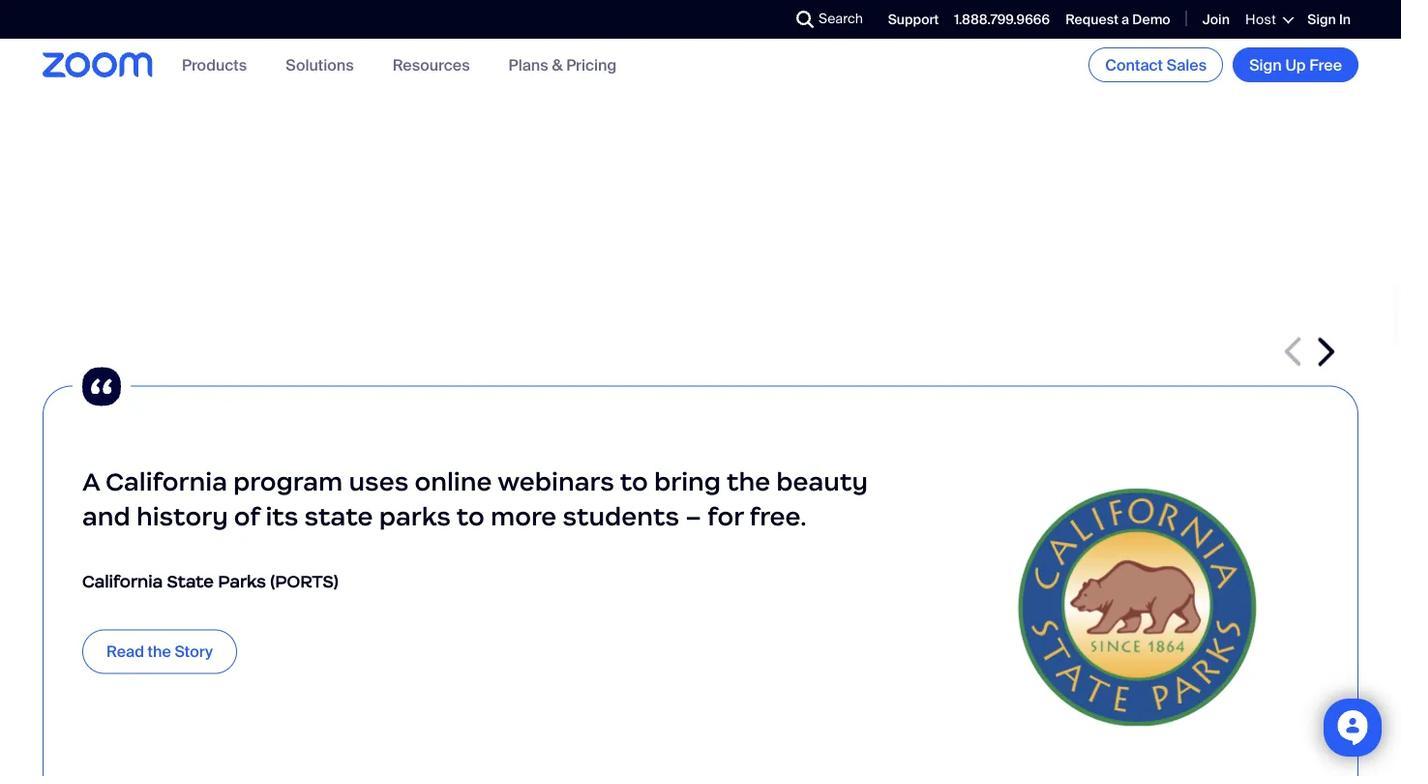 Task type: describe. For each thing, give the bounding box(es) containing it.
bring
[[654, 465, 721, 497]]

request a demo
[[1066, 11, 1171, 29]]

in
[[1340, 11, 1351, 29]]

online
[[415, 465, 492, 497]]

1 horizontal spatial to
[[620, 465, 648, 497]]

solutions button
[[286, 55, 354, 75]]

join link
[[1203, 11, 1230, 29]]

california state logo image
[[956, 425, 1319, 776]]

host button
[[1246, 11, 1293, 29]]

read the story link
[[82, 630, 237, 674]]

1.888.799.9666 link
[[955, 11, 1051, 29]]

more
[[491, 500, 557, 532]]

beauty
[[777, 465, 868, 497]]

support
[[889, 11, 939, 29]]

sales
[[1167, 55, 1207, 75]]

sign for sign in
[[1308, 11, 1337, 29]]

search image
[[797, 11, 814, 28]]

testimonialcarouselitemblockproxy-0 element
[[43, 357, 1359, 776]]

program
[[233, 465, 343, 497]]

a
[[82, 465, 100, 497]]

uses
[[349, 465, 409, 497]]

a
[[1122, 11, 1130, 29]]

–
[[686, 500, 702, 532]]

sign in
[[1308, 11, 1351, 29]]

host
[[1246, 11, 1277, 29]]

plans & pricing link
[[509, 55, 617, 75]]

sign in link
[[1308, 11, 1351, 29]]

the inside a california program uses online webinars to bring the beauty and history of its state parks to more students – for free.
[[727, 465, 771, 497]]

story
[[175, 642, 213, 662]]

plans
[[509, 55, 549, 75]]

products button
[[182, 55, 247, 75]]

students
[[563, 500, 680, 532]]

search image
[[797, 11, 814, 28]]

support link
[[889, 11, 939, 29]]

up
[[1286, 55, 1306, 75]]

contact sales
[[1106, 55, 1207, 75]]

its
[[266, 500, 299, 532]]

1.888.799.9666
[[955, 11, 1051, 29]]

and
[[82, 500, 131, 532]]



Task type: vqa. For each thing, say whether or not it's contained in the screenshot.
the Allo image
no



Task type: locate. For each thing, give the bounding box(es) containing it.
parks
[[218, 571, 266, 592]]

demo
[[1133, 11, 1171, 29]]

history
[[136, 500, 228, 532]]

request a demo link
[[1066, 11, 1171, 29]]

solutions
[[286, 55, 354, 75]]

the up for
[[727, 465, 771, 497]]

the
[[727, 465, 771, 497], [148, 642, 171, 662]]

resources
[[393, 55, 470, 75]]

pricing
[[567, 55, 617, 75]]

california up history
[[105, 465, 227, 497]]

testimonial icon image
[[73, 357, 131, 416]]

webinars
[[498, 465, 615, 497]]

1 vertical spatial california
[[82, 571, 163, 592]]

state
[[167, 571, 214, 592]]

1 vertical spatial the
[[148, 642, 171, 662]]

0 vertical spatial sign
[[1308, 11, 1337, 29]]

plans & pricing
[[509, 55, 617, 75]]

0 vertical spatial california
[[105, 465, 227, 497]]

1 vertical spatial sign
[[1250, 55, 1282, 75]]

search
[[819, 10, 863, 28]]

request
[[1066, 11, 1119, 29]]

0 horizontal spatial sign
[[1250, 55, 1282, 75]]

california
[[105, 465, 227, 497], [82, 571, 163, 592]]

resources button
[[393, 55, 470, 75]]

sign for sign up free
[[1250, 55, 1282, 75]]

sign left up
[[1250, 55, 1282, 75]]

1 vertical spatial to
[[457, 500, 485, 532]]

sign up free link
[[1233, 47, 1359, 82]]

to down online
[[457, 500, 485, 532]]

0 vertical spatial to
[[620, 465, 648, 497]]

of
[[234, 500, 260, 532]]

sign
[[1308, 11, 1337, 29], [1250, 55, 1282, 75]]

to
[[620, 465, 648, 497], [457, 500, 485, 532]]

for
[[708, 500, 744, 532]]

0 horizontal spatial to
[[457, 500, 485, 532]]

0 vertical spatial the
[[727, 465, 771, 497]]

1 horizontal spatial sign
[[1308, 11, 1337, 29]]

contact
[[1106, 55, 1164, 75]]

parks
[[379, 500, 451, 532]]

next slide image
[[1318, 337, 1335, 366]]

free.
[[750, 500, 807, 532]]

&
[[552, 55, 563, 75]]

tab panel
[[43, 0, 1359, 144]]

join
[[1203, 11, 1230, 29]]

sign up free
[[1250, 55, 1343, 75]]

california down 'and'
[[82, 571, 163, 592]]

(ports)
[[270, 571, 339, 592]]

state
[[305, 500, 373, 532]]

california inside a california program uses online webinars to bring the beauty and history of its state parks to more students – for free.
[[105, 465, 227, 497]]

read the story
[[106, 642, 213, 662]]

0 horizontal spatial the
[[148, 642, 171, 662]]

1 horizontal spatial the
[[727, 465, 771, 497]]

products
[[182, 55, 247, 75]]

contact sales link
[[1089, 47, 1224, 82]]

sign left in
[[1308, 11, 1337, 29]]

zoom logo image
[[43, 52, 153, 77]]

a california program uses online webinars to bring the beauty and history of its state parks to more students – for free.
[[82, 465, 868, 532]]

read
[[106, 642, 144, 662]]

to up students
[[620, 465, 648, 497]]

the right read
[[148, 642, 171, 662]]

free
[[1310, 55, 1343, 75]]

california state parks (ports)
[[82, 571, 339, 592]]

the inside 'link'
[[148, 642, 171, 662]]



